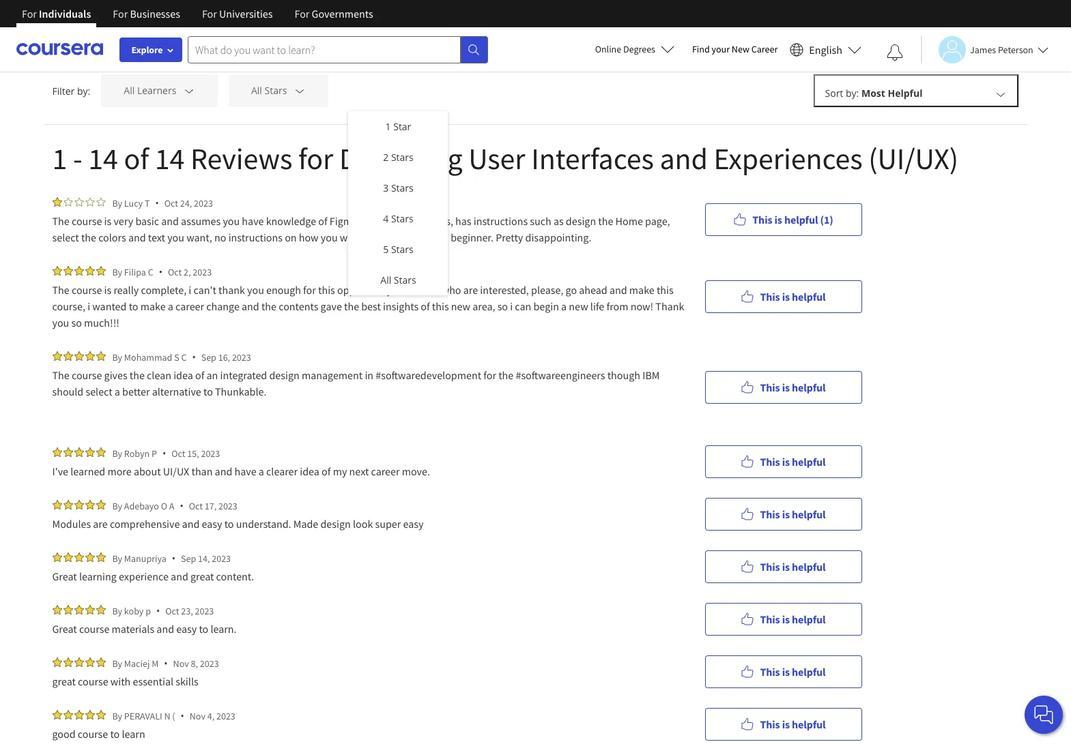 Task type: locate. For each thing, give the bounding box(es) containing it.
None search field
[[188, 36, 488, 63]]

2023 right the 17,
[[218, 500, 237, 512]]

1 this is helpful from the top
[[760, 290, 826, 303]]

course left materials on the left
[[79, 623, 110, 636]]

this for the course is very basic and assumes you have knowledge of figma. one of the tutorials, has instructions such as design the home page, select the colors and text you want, no instructions on how you would this in figma as a beginner. pretty disappointing.
[[753, 213, 772, 226]]

this down one
[[371, 231, 387, 244]]

and down the by adebayo o a • oct 17, 2023
[[182, 518, 200, 531]]

1 vertical spatial great
[[52, 623, 77, 636]]

by inside by mohammad s c • sep 16, 2023
[[112, 351, 122, 364]]

2 star image from the left
[[96, 197, 105, 207]]

0 horizontal spatial 1
[[52, 140, 67, 178]]

5 this is helpful from the top
[[760, 560, 826, 574]]

have left knowledge
[[242, 214, 264, 228]]

filter
[[52, 84, 75, 97]]

this is helpful for the course gives the clean idea of an integrated design management in #softwaredevelopment for the #softwareengineers though ibm should select a better alternative to thunkable.
[[760, 381, 826, 394]]

nov inside by peravali n ( • nov 4, 2023
[[190, 710, 205, 723]]

by inside by filipa c • oct 2, 2023
[[112, 266, 122, 278]]

by robyn p • oct 15, 2023
[[112, 447, 220, 460]]

1 horizontal spatial 14
[[155, 140, 184, 178]]

0 horizontal spatial all stars
[[251, 84, 287, 97]]

for right #softwaredevelopment
[[484, 369, 496, 382]]

stars for all stars menu item on the left
[[394, 274, 416, 287]]

helpful for great course materials and easy to learn.
[[792, 613, 826, 626]]

0 vertical spatial 5
[[85, 27, 91, 40]]

1 vertical spatial c
[[181, 351, 187, 364]]

1 horizontal spatial star image
[[96, 197, 105, 207]]

2 star image from the left
[[74, 197, 84, 207]]

for
[[298, 140, 333, 178], [303, 283, 316, 297], [484, 369, 496, 382]]

i
[[189, 283, 191, 297], [87, 300, 90, 313], [510, 300, 513, 313]]

filipa
[[124, 266, 146, 278]]

5 this is helpful button from the top
[[705, 551, 862, 583]]

chevron down image
[[294, 85, 306, 97], [994, 88, 1007, 101]]

one
[[363, 214, 381, 228]]

0 horizontal spatial star image
[[63, 197, 73, 207]]

t
[[145, 197, 150, 209]]

the right 4
[[395, 214, 410, 228]]

for governments
[[295, 7, 373, 20]]

good
[[52, 728, 75, 741]]

in inside the course gives the clean idea of an integrated design management in #softwaredevelopment for the #softwareengineers though ibm should select a better alternative to thunkable.
[[365, 369, 374, 382]]

5 stars
[[383, 243, 414, 256]]

4 this is helpful from the top
[[760, 508, 826, 521]]

by inside by koby p • oct 23, 2023
[[112, 605, 122, 618]]

new down who
[[451, 300, 470, 313]]

1 horizontal spatial idea
[[300, 465, 319, 479]]

by inside by peravali n ( • nov 4, 2023
[[112, 710, 122, 723]]

1 horizontal spatial all
[[380, 274, 391, 287]]

you right thank
[[247, 283, 264, 297]]

idea inside the course gives the clean idea of an integrated design management in #softwaredevelopment for the #softwareengineers though ibm should select a better alternative to thunkable.
[[174, 369, 193, 382]]

all right chevron down image
[[251, 84, 262, 97]]

star image
[[63, 197, 73, 207], [74, 197, 84, 207]]

this inside 'this is helpful (1)' button
[[753, 213, 772, 226]]

0 horizontal spatial are
[[93, 518, 108, 531]]

0 horizontal spatial instructions
[[228, 231, 283, 244]]

by left koby
[[112, 605, 122, 618]]

and down by koby p • oct 23, 2023
[[157, 623, 174, 636]]

oct inside by filipa c • oct 2, 2023
[[168, 266, 182, 278]]

this is helpful button for great learning experience and great content.
[[705, 551, 862, 583]]

design right "integrated" in the left of the page
[[269, 369, 300, 382]]

menu containing 1 star
[[349, 111, 448, 296]]

this for the course is really complete, i can't thank you enough for this opportunity. for those who are interested, please, go ahead and make this course, i wanted to make a career change and the contents gave the best insights of this new area, so i can begin a new life from now! thank you so much!!!
[[760, 290, 780, 303]]

my
[[333, 465, 347, 479]]

1
[[385, 120, 391, 133], [52, 140, 67, 178]]

1 new from the left
[[451, 300, 470, 313]]

1 vertical spatial as
[[431, 231, 441, 244]]

0 horizontal spatial sep
[[181, 553, 196, 565]]

this is helpful for i've learned more about ui/ux than and have a clearer idea of my next career move.
[[760, 455, 826, 469]]

1 horizontal spatial all stars
[[380, 274, 416, 287]]

1 horizontal spatial easy
[[202, 518, 222, 531]]

idea up alternative
[[174, 369, 193, 382]]

oct for you
[[164, 197, 178, 209]]

course inside 'the course is really complete, i can't thank you enough for this opportunity. for those who are interested, please, go ahead and make this course, i wanted to make a career change and the contents gave the best insights of this new area, so i can begin a new life from now! thank you so much!!!'
[[72, 283, 102, 297]]

0 vertical spatial great
[[52, 570, 77, 584]]

user
[[468, 140, 525, 178]]

by up more
[[112, 448, 122, 460]]

1 horizontal spatial career
[[371, 465, 400, 479]]

1 star menu item
[[349, 111, 448, 142]]

stars down 4 stars
[[391, 243, 414, 256]]

idea right clearer
[[300, 465, 319, 479]]

0 vertical spatial are
[[463, 283, 478, 297]]

oct left the 2,
[[168, 266, 182, 278]]

page,
[[645, 214, 670, 228]]

the inside 'the course is really complete, i can't thank you enough for this opportunity. for those who are interested, please, go ahead and make this course, i wanted to make a career change and the contents gave the best insights of this new area, so i can begin a new life from now! thank you so much!!!'
[[52, 283, 69, 297]]

6 this is helpful from the top
[[760, 613, 826, 626]]

menu
[[349, 111, 448, 296]]

are inside 'the course is really complete, i can't thank you enough for this opportunity. for those who are interested, please, go ahead and make this course, i wanted to make a career change and the contents gave the best insights of this new area, so i can begin a new life from now! thank you so much!!!'
[[463, 283, 478, 297]]

alternative
[[152, 385, 201, 399]]

can
[[515, 300, 531, 313]]

wanted
[[92, 300, 127, 313]]

the course is really complete, i can't thank you enough for this opportunity. for those who are interested, please, go ahead and make this course, i wanted to make a career change and the contents gave the best insights of this new area, so i can begin a new life from now! thank you so much!!!
[[52, 283, 687, 330]]

the up course,
[[52, 283, 69, 297]]

6 by from the top
[[112, 553, 122, 565]]

new down go on the right of the page
[[569, 300, 588, 313]]

begin
[[534, 300, 559, 313]]

(ui/ux)
[[869, 140, 959, 178]]

6 this is helpful button from the top
[[705, 603, 862, 636]]

design inside the course gives the clean idea of an integrated design management in #softwaredevelopment for the #softwareengineers though ibm should select a better alternative to thunkable.
[[269, 369, 300, 382]]

coursera image
[[16, 38, 103, 60]]

peterson
[[998, 43, 1034, 56]]

2 vertical spatial the
[[52, 369, 69, 382]]

1 horizontal spatial as
[[554, 214, 564, 228]]

interfaces
[[531, 140, 654, 178]]

c inside by mohammad s c • sep 16, 2023
[[181, 351, 187, 364]]

1 by from the top
[[112, 197, 122, 209]]

helpful inside button
[[784, 213, 818, 226]]

i left the can't
[[189, 283, 191, 297]]

0 horizontal spatial easy
[[176, 623, 197, 636]]

1 vertical spatial sep
[[181, 553, 196, 565]]

0 horizontal spatial 5
[[85, 27, 91, 40]]

chevron down image inside all stars dropdown button
[[294, 85, 306, 97]]

2023 right the 2,
[[193, 266, 212, 278]]

instructions
[[474, 214, 528, 228], [228, 231, 283, 244]]

1 horizontal spatial 1
[[385, 120, 391, 133]]

9 by from the top
[[112, 710, 122, 723]]

stars right 3
[[391, 182, 414, 195]]

1 vertical spatial nov
[[190, 710, 205, 723]]

by peravali n ( • nov 4, 2023
[[112, 710, 235, 723]]

1 horizontal spatial great
[[190, 570, 214, 584]]

0 horizontal spatial design
[[269, 369, 300, 382]]

1 vertical spatial instructions
[[228, 231, 283, 244]]

5 inside button
[[85, 27, 91, 40]]

of
[[124, 140, 149, 178], [318, 214, 327, 228], [384, 214, 393, 228], [421, 300, 430, 313], [195, 369, 204, 382], [322, 465, 331, 479]]

by inside by manupriya • sep 14, 2023
[[112, 553, 122, 565]]

easy
[[202, 518, 222, 531], [403, 518, 424, 531], [176, 623, 197, 636]]

0 vertical spatial the
[[52, 214, 69, 228]]

the
[[52, 214, 69, 228], [52, 283, 69, 297], [52, 369, 69, 382]]

for up insights at left
[[397, 283, 412, 297]]

1 vertical spatial so
[[71, 316, 82, 330]]

by for modules are comprehensive and easy to understand. made design look super easy
[[112, 500, 122, 512]]

3 this is helpful from the top
[[760, 455, 826, 469]]

2 horizontal spatial i
[[510, 300, 513, 313]]

2 vertical spatial for
[[484, 369, 496, 382]]

7 this is helpful from the top
[[760, 665, 826, 679]]

who
[[442, 283, 461, 297]]

oct left the 17,
[[189, 500, 203, 512]]

0 vertical spatial sep
[[201, 351, 216, 364]]

design inside the course is very basic and assumes you have knowledge of figma. one of the tutorials, has instructions such as design the home page, select the colors and text you want, no instructions on how you would this in figma as a beginner. pretty disappointing.
[[566, 214, 596, 228]]

the inside the course gives the clean idea of an integrated design management in #softwaredevelopment for the #softwareengineers though ibm should select a better alternative to thunkable.
[[52, 369, 69, 382]]

1 vertical spatial 5
[[383, 243, 389, 256]]

1 great from the top
[[52, 570, 77, 584]]

1 inside menu item
[[385, 120, 391, 133]]

1 vertical spatial design
[[269, 369, 300, 382]]

all inside dropdown button
[[251, 84, 262, 97]]

content.
[[216, 570, 254, 584]]

1 horizontal spatial sep
[[201, 351, 216, 364]]

by for i've learned more about ui/ux than and have a clearer idea of my next career move.
[[112, 448, 122, 460]]

1 left star
[[385, 120, 391, 133]]

filled star image
[[52, 197, 62, 207], [96, 266, 105, 276], [52, 352, 62, 361], [85, 352, 95, 361], [96, 352, 105, 361], [52, 448, 62, 457], [52, 500, 62, 510], [63, 500, 73, 510], [96, 500, 105, 510], [52, 553, 62, 563], [63, 553, 73, 563], [74, 553, 84, 563], [85, 553, 95, 563], [52, 606, 62, 615], [63, 606, 73, 615], [96, 606, 105, 615], [63, 658, 73, 668], [96, 658, 105, 668], [63, 711, 73, 720], [74, 711, 84, 720], [96, 711, 105, 720]]

in inside the course is very basic and assumes you have knowledge of figma. one of the tutorials, has instructions such as design the home page, select the colors and text you want, no instructions on how you would this in figma as a beginner. pretty disappointing.
[[390, 231, 398, 244]]

1 horizontal spatial 5
[[383, 243, 389, 256]]

is for good course to learn
[[782, 718, 790, 732]]

1 the from the top
[[52, 214, 69, 228]]

online degrees button
[[584, 34, 685, 64]]

easy down 23, at the bottom left of page
[[176, 623, 197, 636]]

see
[[52, 27, 69, 40]]

the left the best
[[344, 300, 359, 313]]

1 vertical spatial all
[[380, 274, 391, 287]]

sep inside by mohammad s c • sep 16, 2023
[[201, 351, 216, 364]]

0 vertical spatial all stars
[[251, 84, 287, 97]]

complete,
[[141, 283, 186, 297]]

1 horizontal spatial select
[[86, 385, 112, 399]]

0 horizontal spatial as
[[431, 231, 441, 244]]

2 great from the top
[[52, 623, 77, 636]]

gave
[[321, 300, 342, 313]]

this is helpful for great course with essential skills
[[760, 665, 826, 679]]

chevron down image down what do you want to learn? 'text box'
[[294, 85, 306, 97]]

than
[[191, 465, 213, 479]]

1 horizontal spatial nov
[[190, 710, 205, 723]]

stars for 4 stars menu item
[[391, 212, 414, 225]]

0 horizontal spatial nov
[[173, 658, 189, 670]]

assumes
[[181, 214, 221, 228]]

is inside the course is very basic and assumes you have knowledge of figma. one of the tutorials, has instructions such as design the home page, select the colors and text you want, no instructions on how you would this in figma as a beginner. pretty disappointing.
[[104, 214, 111, 228]]

about
[[134, 465, 161, 479]]

have left clearer
[[235, 465, 256, 479]]

all stars
[[251, 84, 287, 97], [380, 274, 416, 287]]

this down who
[[432, 300, 449, 313]]

2 horizontal spatial easy
[[403, 518, 424, 531]]

good course to learn
[[52, 728, 145, 741]]

so
[[497, 300, 508, 313], [71, 316, 82, 330]]

this is helpful button for the course is really complete, i can't thank you enough for this opportunity. for those who are interested, please, go ahead and make this course, i wanted to make a career change and the contents gave the best insights of this new area, so i can begin a new life from now! thank you so much!!!
[[705, 280, 862, 313]]

helpful
[[784, 213, 818, 226], [792, 290, 826, 303], [792, 381, 826, 394], [792, 455, 826, 469], [792, 508, 826, 521], [792, 560, 826, 574], [792, 613, 826, 626], [792, 665, 826, 679], [792, 718, 826, 732]]

clearer
[[266, 465, 298, 479]]

2 this is helpful button from the top
[[705, 371, 862, 404]]

helpful for the course is really complete, i can't thank you enough for this opportunity. for those who are interested, please, go ahead and make this course, i wanted to make a career change and the contents gave the best insights of this new area, so i can begin a new life from now! thank you so much!!!
[[792, 290, 826, 303]]

23,
[[181, 605, 193, 618]]

7 by from the top
[[112, 605, 122, 618]]

0 vertical spatial have
[[242, 214, 264, 228]]

are right who
[[463, 283, 478, 297]]

2023 right the 16,
[[232, 351, 251, 364]]

by for great learning experience and great content.
[[112, 553, 122, 565]]

0 vertical spatial 1
[[385, 120, 391, 133]]

oct inside by robyn p • oct 15, 2023
[[171, 448, 185, 460]]

by inside the by adebayo o a • oct 17, 2023
[[112, 500, 122, 512]]

2023 right 15, in the left bottom of the page
[[201, 448, 220, 460]]

course up course,
[[72, 283, 102, 297]]

manupriya
[[124, 553, 166, 565]]

is inside button
[[775, 213, 782, 226]]

1 horizontal spatial new
[[569, 300, 588, 313]]

2023 inside by manupriya • sep 14, 2023
[[212, 553, 231, 565]]

0 horizontal spatial so
[[71, 316, 82, 330]]

learning
[[79, 570, 117, 584]]

0 horizontal spatial new
[[451, 300, 470, 313]]

sep inside by manupriya • sep 14, 2023
[[181, 553, 196, 565]]

1 vertical spatial career
[[371, 465, 400, 479]]

2 vertical spatial design
[[321, 518, 351, 531]]

stars for 2 stars menu item
[[391, 151, 414, 164]]

0 horizontal spatial idea
[[174, 369, 193, 382]]

all
[[251, 84, 262, 97], [380, 274, 391, 287]]

make down complete,
[[140, 300, 166, 313]]

1 horizontal spatial instructions
[[474, 214, 528, 228]]

in down 4 stars
[[390, 231, 398, 244]]

show notifications image
[[887, 44, 903, 61]]

the left the very
[[52, 214, 69, 228]]

would
[[340, 231, 368, 244]]

really
[[114, 283, 139, 297]]

1 vertical spatial in
[[365, 369, 374, 382]]

a inside the course gives the clean idea of an integrated design management in #softwaredevelopment for the #softwareengineers though ibm should select a better alternative to thunkable.
[[115, 385, 120, 399]]

in
[[390, 231, 398, 244], [365, 369, 374, 382]]

next
[[349, 465, 369, 479]]

1 horizontal spatial so
[[497, 300, 508, 313]]

2023 right 24,
[[194, 197, 213, 209]]

this inside the course is very basic and assumes you have knowledge of figma. one of the tutorials, has instructions such as design the home page, select the colors and text you want, no instructions on how you would this in figma as a beginner. pretty disappointing.
[[371, 231, 387, 244]]

14 up by lucy t • oct 24, 2023
[[155, 140, 184, 178]]

for up the contents
[[303, 283, 316, 297]]

0 horizontal spatial chevron down image
[[294, 85, 306, 97]]

1 vertical spatial make
[[140, 300, 166, 313]]

c
[[148, 266, 153, 278], [181, 351, 187, 364]]

course up should
[[72, 369, 102, 382]]

a down gives
[[115, 385, 120, 399]]

nov left 8,
[[173, 658, 189, 670]]

0 horizontal spatial career
[[175, 300, 204, 313]]

by left filipa in the top of the page
[[112, 266, 122, 278]]

oct left 23, at the bottom left of page
[[165, 605, 179, 618]]

now!
[[631, 300, 653, 313]]

modules are comprehensive and easy to understand. made design look super easy
[[52, 518, 424, 531]]

0 vertical spatial great
[[190, 570, 214, 584]]

2023 right 14,
[[212, 553, 231, 565]]

is for great learning experience and great content.
[[782, 560, 790, 574]]

for for universities
[[202, 7, 217, 20]]

1 for 1 - 14 of 14 reviews for designing user interfaces and experiences (ui/ux)
[[52, 140, 67, 178]]

1 horizontal spatial are
[[463, 283, 478, 297]]

4 this is helpful button from the top
[[705, 498, 862, 531]]

3 this is helpful button from the top
[[705, 445, 862, 478]]

0 horizontal spatial in
[[365, 369, 374, 382]]

0 horizontal spatial all
[[251, 84, 262, 97]]

2 this is helpful from the top
[[760, 381, 826, 394]]

3 the from the top
[[52, 369, 69, 382]]

oct left 24,
[[164, 197, 178, 209]]

course,
[[52, 300, 85, 313]]

helpful for great learning experience and great content.
[[792, 560, 826, 574]]

1 vertical spatial great
[[52, 675, 76, 689]]

english
[[809, 43, 842, 56]]

by left the adebayo
[[112, 500, 122, 512]]

for up reviews
[[113, 7, 128, 20]]

and up from
[[610, 283, 627, 297]]

1 horizontal spatial in
[[390, 231, 398, 244]]

3 by from the top
[[112, 351, 122, 364]]

1 vertical spatial 1
[[52, 140, 67, 178]]

nov inside by maciej m • nov 8, 2023
[[173, 658, 189, 670]]

star image left lucy
[[63, 197, 73, 207]]

the inside the course is very basic and assumes you have knowledge of figma. one of the tutorials, has instructions such as design the home page, select the colors and text you want, no instructions on how you would this in figma as a beginner. pretty disappointing.
[[52, 214, 69, 228]]

-
[[73, 140, 82, 178]]

0 horizontal spatial great
[[52, 675, 76, 689]]

1 horizontal spatial design
[[321, 518, 351, 531]]

2023 right 4,
[[216, 710, 235, 723]]

0 vertical spatial career
[[175, 300, 204, 313]]

beginner.
[[451, 231, 494, 244]]

1 vertical spatial all stars
[[380, 274, 416, 287]]

designing
[[339, 140, 463, 178]]

helpful for i've learned more about ui/ux than and have a clearer idea of my next career move.
[[792, 455, 826, 469]]

by inside by lucy t • oct 24, 2023
[[112, 197, 122, 209]]

this up thank
[[657, 283, 674, 297]]

management
[[302, 369, 363, 382]]

8 this is helpful from the top
[[760, 718, 826, 732]]

stars right 2
[[391, 151, 414, 164]]

on
[[285, 231, 297, 244]]

all inside menu item
[[380, 274, 391, 287]]

by inside by maciej m • nov 8, 2023
[[112, 658, 122, 670]]

and up the page,
[[660, 140, 708, 178]]

1 horizontal spatial c
[[181, 351, 187, 364]]

by:
[[77, 84, 90, 97]]

select down gives
[[86, 385, 112, 399]]

by
[[112, 197, 122, 209], [112, 266, 122, 278], [112, 351, 122, 364], [112, 448, 122, 460], [112, 500, 122, 512], [112, 553, 122, 565], [112, 605, 122, 618], [112, 658, 122, 670], [112, 710, 122, 723]]

c right filipa in the top of the page
[[148, 266, 153, 278]]

5 by from the top
[[112, 500, 122, 512]]

0 vertical spatial design
[[566, 214, 596, 228]]

this for the course gives the clean idea of an integrated design management in #softwaredevelopment for the #softwareengineers though ibm should select a better alternative to thunkable.
[[760, 381, 780, 394]]

8 this is helpful button from the top
[[705, 708, 862, 741]]

basic
[[135, 214, 159, 228]]

the up should
[[52, 369, 69, 382]]

see all 5 star reviews
[[52, 27, 152, 40]]

8 by from the top
[[112, 658, 122, 670]]

5 right all
[[85, 27, 91, 40]]

star image down -
[[74, 197, 84, 207]]

0 horizontal spatial select
[[52, 231, 79, 244]]

is for the course gives the clean idea of an integrated design management in #softwaredevelopment for the #softwareengineers though ibm should select a better alternative to thunkable.
[[782, 381, 790, 394]]

course inside the course gives the clean idea of an integrated design management in #softwaredevelopment for the #softwareengineers though ibm should select a better alternative to thunkable.
[[72, 369, 102, 382]]

course inside the course is very basic and assumes you have knowledge of figma. one of the tutorials, has instructions such as design the home page, select the colors and text you want, no instructions on how you would this in figma as a beginner. pretty disappointing.
[[72, 214, 102, 228]]

3 stars menu item
[[349, 173, 448, 203]]

0 horizontal spatial 14
[[88, 140, 118, 178]]

2023 inside by lucy t • oct 24, 2023
[[194, 197, 213, 209]]

of inside the course gives the clean idea of an integrated design management in #softwaredevelopment for the #softwareengineers though ibm should select a better alternative to thunkable.
[[195, 369, 204, 382]]

in right management
[[365, 369, 374, 382]]

enough
[[266, 283, 301, 297]]

select
[[52, 231, 79, 244], [86, 385, 112, 399]]

instructions up pretty
[[474, 214, 528, 228]]

online
[[595, 43, 621, 55]]

0 horizontal spatial c
[[148, 266, 153, 278]]

for inside the course gives the clean idea of an integrated design management in #softwaredevelopment for the #softwareengineers though ibm should select a better alternative to thunkable.
[[484, 369, 496, 382]]

the for the course gives the clean idea of an integrated design management in #softwaredevelopment for the #softwareengineers though ibm should select a better alternative to thunkable.
[[52, 369, 69, 382]]

for left individuals
[[22, 7, 37, 20]]

1 vertical spatial idea
[[300, 465, 319, 479]]

of up how
[[318, 214, 327, 228]]

by for the course is very basic and assumes you have knowledge of figma. one of the tutorials, has instructions such as design the home page, select the colors and text you want, no instructions on how you would this in figma as a beginner. pretty disappointing.
[[112, 197, 122, 209]]

to inside 'the course is really complete, i can't thank you enough for this opportunity. for those who are interested, please, go ahead and make this course, i wanted to make a career change and the contents gave the best insights of this new area, so i can begin a new life from now! thank you so much!!!'
[[129, 300, 138, 313]]

5 down 4
[[383, 243, 389, 256]]

this is helpful button for the course gives the clean idea of an integrated design management in #softwaredevelopment for the #softwareengineers though ibm should select a better alternative to thunkable.
[[705, 371, 862, 404]]

0 vertical spatial c
[[148, 266, 153, 278]]

0 vertical spatial select
[[52, 231, 79, 244]]

make up now!
[[629, 283, 655, 297]]

ibm
[[643, 369, 660, 382]]

8,
[[191, 658, 198, 670]]

14 right -
[[88, 140, 118, 178]]

0 vertical spatial in
[[390, 231, 398, 244]]

star
[[393, 120, 411, 133]]

for up knowledge
[[298, 140, 333, 178]]

1 this is helpful button from the top
[[705, 280, 862, 313]]

learn
[[122, 728, 145, 741]]

course for good course to learn
[[78, 728, 108, 741]]

course for the course is really complete, i can't thank you enough for this opportunity. for those who are interested, please, go ahead and make this course, i wanted to make a career change and the contents gave the best insights of this new area, so i can begin a new life from now! thank you so much!!!
[[72, 283, 102, 297]]

4 by from the top
[[112, 448, 122, 460]]

by filipa c • oct 2, 2023
[[112, 266, 212, 279]]

2 new from the left
[[569, 300, 588, 313]]

career
[[752, 43, 778, 55]]

by inside by robyn p • oct 15, 2023
[[112, 448, 122, 460]]

disappointing.
[[525, 231, 592, 244]]

0 vertical spatial nov
[[173, 658, 189, 670]]

this
[[753, 213, 772, 226], [760, 290, 780, 303], [760, 381, 780, 394], [760, 455, 780, 469], [760, 508, 780, 521], [760, 560, 780, 574], [760, 613, 780, 626], [760, 665, 780, 679], [760, 718, 780, 732]]

a down tutorials,
[[443, 231, 449, 244]]

star image
[[85, 197, 95, 207], [96, 197, 105, 207]]

for for governments
[[295, 7, 310, 20]]

stars up insights at left
[[394, 274, 416, 287]]

nov left 4,
[[190, 710, 205, 723]]

change
[[206, 300, 240, 313]]

1 horizontal spatial star image
[[74, 197, 84, 207]]

oct inside by lucy t • oct 24, 2023
[[164, 197, 178, 209]]

oct left 15, in the left bottom of the page
[[171, 448, 185, 460]]

2 the from the top
[[52, 283, 69, 297]]

c right s
[[181, 351, 187, 364]]

0 vertical spatial so
[[497, 300, 508, 313]]

4 stars menu item
[[349, 203, 448, 234]]

0 horizontal spatial star image
[[85, 197, 95, 207]]

5
[[85, 27, 91, 40], [383, 243, 389, 256]]

2 by from the top
[[112, 266, 122, 278]]

course
[[72, 214, 102, 228], [72, 283, 102, 297], [72, 369, 102, 382], [79, 623, 110, 636], [78, 675, 108, 689], [78, 728, 108, 741]]

the for the course is really complete, i can't thank you enough for this opportunity. for those who are interested, please, go ahead and make this course, i wanted to make a career change and the contents gave the best insights of this new area, so i can begin a new life from now! thank you so much!!!
[[52, 283, 69, 297]]

0 vertical spatial idea
[[174, 369, 193, 382]]

1 vertical spatial for
[[303, 283, 316, 297]]

chevron down image
[[183, 85, 195, 97]]

2023 right 8,
[[200, 658, 219, 670]]

this is helpful button for good course to learn
[[705, 708, 862, 741]]

1 horizontal spatial make
[[629, 283, 655, 297]]

stars right 4
[[391, 212, 414, 225]]

easy right super
[[403, 518, 424, 531]]

0 vertical spatial all
[[251, 84, 262, 97]]

0 vertical spatial for
[[298, 140, 333, 178]]

comprehensive
[[110, 518, 180, 531]]

a right begin
[[561, 300, 567, 313]]

as up disappointing.
[[554, 214, 564, 228]]

7 this is helpful button from the top
[[705, 656, 862, 689]]

is inside 'the course is really complete, i can't thank you enough for this opportunity. for those who are interested, please, go ahead and make this course, i wanted to make a career change and the contents gave the best insights of this new area, so i can begin a new life from now! thank you so much!!!'
[[104, 283, 111, 297]]

1 vertical spatial select
[[86, 385, 112, 399]]

filled star image
[[52, 266, 62, 276], [63, 266, 73, 276], [74, 266, 84, 276], [85, 266, 95, 276], [63, 352, 73, 361], [74, 352, 84, 361], [63, 448, 73, 457], [74, 448, 84, 457], [85, 448, 95, 457], [96, 448, 105, 457], [74, 500, 84, 510], [85, 500, 95, 510], [96, 553, 105, 563], [74, 606, 84, 615], [85, 606, 95, 615], [52, 658, 62, 668], [74, 658, 84, 668], [85, 658, 95, 668], [52, 711, 62, 720], [85, 711, 95, 720]]

idea
[[174, 369, 193, 382], [300, 465, 319, 479]]

is for great course with essential skills
[[782, 665, 790, 679]]

2023 inside by peravali n ( • nov 4, 2023
[[216, 710, 235, 723]]

this is helpful button for modules are comprehensive and easy to understand. made design look super easy
[[705, 498, 862, 531]]

stars for 5 stars menu item
[[391, 243, 414, 256]]

by for the course gives the clean idea of an integrated design management in #softwaredevelopment for the #softwareengineers though ibm should select a better alternative to thunkable.
[[112, 351, 122, 364]]

for
[[22, 7, 37, 20], [113, 7, 128, 20], [202, 7, 217, 20], [295, 7, 310, 20], [397, 283, 412, 297]]

2023 inside by maciej m • nov 8, 2023
[[200, 658, 219, 670]]

all up the best
[[380, 274, 391, 287]]

2 horizontal spatial design
[[566, 214, 596, 228]]

1 star image from the left
[[63, 197, 73, 207]]

by up gives
[[112, 351, 122, 364]]

a
[[169, 500, 174, 512]]

1 vertical spatial the
[[52, 283, 69, 297]]

n
[[164, 710, 170, 723]]

1 horizontal spatial i
[[189, 283, 191, 297]]

easy down the 17,
[[202, 518, 222, 531]]



Task type: vqa. For each thing, say whether or not it's contained in the screenshot.


Task type: describe. For each thing, give the bounding box(es) containing it.
helpful for the course is very basic and assumes you have knowledge of figma. one of the tutorials, has instructions such as design the home page, select the colors and text you want, no instructions on how you would this in figma as a beginner. pretty disappointing.
[[784, 213, 818, 226]]

ui/ux
[[163, 465, 189, 479]]

learned
[[70, 465, 105, 479]]

1 vertical spatial have
[[235, 465, 256, 479]]

by manupriya • sep 14, 2023
[[112, 552, 231, 565]]

2023 inside by filipa c • oct 2, 2023
[[193, 266, 212, 278]]

you right text
[[167, 231, 184, 244]]

1 14 from the left
[[88, 140, 118, 178]]

course for the course is very basic and assumes you have knowledge of figma. one of the tutorials, has instructions such as design the home page, select the colors and text you want, no instructions on how you would this in figma as a beginner. pretty disappointing.
[[72, 214, 102, 228]]

5 stars menu item
[[349, 234, 448, 265]]

select inside the course is very basic and assumes you have knowledge of figma. one of the tutorials, has instructions such as design the home page, select the colors and text you want, no instructions on how you would this in figma as a beginner. pretty disappointing.
[[52, 231, 79, 244]]

2023 inside by koby p • oct 23, 2023
[[195, 605, 214, 618]]

english button
[[785, 27, 867, 72]]

and down by lucy t • oct 24, 2023
[[161, 214, 179, 228]]

select inside the course gives the clean idea of an integrated design management in #softwaredevelopment for the #softwareengineers though ibm should select a better alternative to thunkable.
[[86, 385, 112, 399]]

for inside 'the course is really complete, i can't thank you enough for this opportunity. for those who are interested, please, go ahead and make this course, i wanted to make a career change and the contents gave the best insights of this new area, so i can begin a new life from now! thank you so much!!!'
[[397, 283, 412, 297]]

a left clearer
[[259, 465, 264, 479]]

new
[[732, 43, 750, 55]]

is for i've learned more about ui/ux than and have a clearer idea of my next career move.
[[782, 455, 790, 469]]

course for the course gives the clean idea of an integrated design management in #softwaredevelopment for the #softwareengineers though ibm should select a better alternative to thunkable.
[[72, 369, 102, 382]]

helpful for good course to learn
[[792, 718, 826, 732]]

lucy
[[124, 197, 143, 209]]

to left understand.
[[224, 518, 234, 531]]

helpful for modules are comprehensive and easy to understand. made design look super easy
[[792, 508, 826, 521]]

see all 5 star reviews button
[[52, 10, 165, 57]]

#softwareengineers
[[516, 369, 605, 382]]

this is helpful button for great course materials and easy to learn.
[[705, 603, 862, 636]]

though
[[607, 369, 640, 382]]

james
[[970, 43, 996, 56]]

this is helpful (1)
[[753, 213, 833, 226]]

of up lucy
[[124, 140, 149, 178]]

oct inside by koby p • oct 23, 2023
[[165, 605, 179, 618]]

for universities
[[202, 7, 273, 20]]

for for businesses
[[113, 7, 128, 20]]

peravali
[[124, 710, 162, 723]]

oct inside the by adebayo o a • oct 17, 2023
[[189, 500, 203, 512]]

2 14 from the left
[[155, 140, 184, 178]]

1 vertical spatial are
[[93, 518, 108, 531]]

to left learn.
[[199, 623, 208, 636]]

online degrees
[[595, 43, 655, 55]]

great learning experience and great content.
[[52, 570, 256, 584]]

an
[[207, 369, 218, 382]]

this for modules are comprehensive and easy to understand. made design look super easy
[[760, 508, 780, 521]]

the left home
[[598, 214, 613, 228]]

0 horizontal spatial i
[[87, 300, 90, 313]]

much!!!
[[84, 316, 119, 330]]

is for great course materials and easy to learn.
[[782, 613, 790, 626]]

c inside by filipa c • oct 2, 2023
[[148, 266, 153, 278]]

all stars inside menu item
[[380, 274, 416, 287]]

this for great course materials and easy to learn.
[[760, 613, 780, 626]]

5 inside menu item
[[383, 243, 389, 256]]

What do you want to learn? text field
[[188, 36, 461, 63]]

i've
[[52, 465, 68, 479]]

those
[[414, 283, 439, 297]]

easy for learn.
[[176, 623, 197, 636]]

figma.
[[330, 214, 361, 228]]

by for great course materials and easy to learn.
[[112, 605, 122, 618]]

universities
[[219, 7, 273, 20]]

find your new career link
[[685, 41, 785, 58]]

essential
[[133, 675, 173, 689]]

15,
[[187, 448, 199, 460]]

robyn
[[124, 448, 150, 460]]

banner navigation
[[11, 0, 384, 38]]

insights
[[383, 300, 419, 313]]

is for the course is really complete, i can't thank you enough for this opportunity. for those who are interested, please, go ahead and make this course, i wanted to make a career change and the contents gave the best insights of this new area, so i can begin a new life from now! thank you so much!!!
[[782, 290, 790, 303]]

0 vertical spatial make
[[629, 283, 655, 297]]

this for good course to learn
[[760, 718, 780, 732]]

koby
[[124, 605, 144, 618]]

interested,
[[480, 283, 529, 297]]

all
[[71, 27, 83, 40]]

by for the course is really complete, i can't thank you enough for this opportunity. for those who are interested, please, go ahead and make this course, i wanted to make a career change and the contents gave the best insights of this new area, so i can begin a new life from now! thank you so much!!!
[[112, 266, 122, 278]]

opportunity.
[[337, 283, 394, 297]]

the for the course is very basic and assumes you have knowledge of figma. one of the tutorials, has instructions such as design the home page, select the colors and text you want, no instructions on how you would this in figma as a beginner. pretty disappointing.
[[52, 214, 69, 228]]

this is helpful for the course is really complete, i can't thank you enough for this opportunity. for those who are interested, please, go ahead and make this course, i wanted to make a career change and the contents gave the best insights of this new area, so i can begin a new life from now! thank you so much!!!
[[760, 290, 826, 303]]

reviews
[[190, 140, 292, 178]]

all stars inside dropdown button
[[251, 84, 287, 97]]

the left #softwareengineers
[[499, 369, 514, 382]]

your
[[712, 43, 730, 55]]

2023 inside by robyn p • oct 15, 2023
[[201, 448, 220, 460]]

by for great course with essential skills
[[112, 658, 122, 670]]

the up better
[[130, 369, 145, 382]]

course for great course with essential skills
[[78, 675, 108, 689]]

this is helpful for modules are comprehensive and easy to understand. made design look super easy
[[760, 508, 826, 521]]

you up no
[[223, 214, 240, 228]]

made
[[293, 518, 318, 531]]

very
[[114, 214, 133, 228]]

stars for 3 stars menu item
[[391, 182, 414, 195]]

0 vertical spatial instructions
[[474, 214, 528, 228]]

oct for have
[[171, 448, 185, 460]]

all stars menu item
[[349, 265, 448, 296]]

a inside the course is very basic and assumes you have knowledge of figma. one of the tutorials, has instructions such as design the home page, select the colors and text you want, no instructions on how you would this in figma as a beginner. pretty disappointing.
[[443, 231, 449, 244]]

great for great course materials and easy to learn.
[[52, 623, 77, 636]]

p
[[146, 605, 151, 618]]

for businesses
[[113, 7, 180, 20]]

learn.
[[211, 623, 237, 636]]

of right one
[[384, 214, 393, 228]]

2
[[383, 151, 389, 164]]

by for good course to learn
[[112, 710, 122, 723]]

and right 'than'
[[215, 465, 232, 479]]

s
[[174, 351, 179, 364]]

the left colors
[[81, 231, 96, 244]]

and down thank
[[242, 300, 259, 313]]

this up gave
[[318, 283, 335, 297]]

this for great learning experience and great content.
[[760, 560, 780, 574]]

1 horizontal spatial chevron down image
[[994, 88, 1007, 101]]

2023 inside by mohammad s c • sep 16, 2023
[[232, 351, 251, 364]]

have inside the course is very basic and assumes you have knowledge of figma. one of the tutorials, has instructions such as design the home page, select the colors and text you want, no instructions on how you would this in figma as a beginner. pretty disappointing.
[[242, 214, 264, 228]]

experiences
[[714, 140, 863, 178]]

maciej
[[124, 658, 150, 670]]

to left "learn" at the left of page
[[110, 728, 120, 741]]

career inside 'the course is really complete, i can't thank you enough for this opportunity. for those who are interested, please, go ahead and make this course, i wanted to make a career change and the contents gave the best insights of this new area, so i can begin a new life from now! thank you so much!!!'
[[175, 300, 204, 313]]

this is helpful for good course to learn
[[760, 718, 826, 732]]

2 stars menu item
[[349, 142, 448, 173]]

thank
[[218, 283, 245, 297]]

o
[[161, 500, 167, 512]]

for inside 'the course is really complete, i can't thank you enough for this opportunity. for those who are interested, please, go ahead and make this course, i wanted to make a career change and the contents gave the best insights of this new area, so i can begin a new life from now! thank you so much!!!'
[[303, 283, 316, 297]]

materials
[[112, 623, 154, 636]]

gives
[[104, 369, 127, 382]]

4 stars
[[383, 212, 414, 225]]

area,
[[473, 300, 495, 313]]

stars inside dropdown button
[[265, 84, 287, 97]]

chat with us image
[[1033, 705, 1055, 726]]

you right how
[[321, 231, 338, 244]]

this is helpful (1) button
[[705, 203, 862, 236]]

(1)
[[820, 213, 833, 226]]

you down course,
[[52, 316, 69, 330]]

please,
[[531, 283, 564, 297]]

m
[[152, 658, 159, 670]]

1 for 1 star
[[385, 120, 391, 133]]

great course with essential skills
[[52, 675, 201, 689]]

helpful for great course with essential skills
[[792, 665, 826, 679]]

of left my
[[322, 465, 331, 479]]

the down the enough in the left of the page
[[261, 300, 277, 313]]

contents
[[279, 300, 318, 313]]

helpful for the course gives the clean idea of an integrated design management in #softwaredevelopment for the #softwareengineers though ibm should select a better alternative to thunkable.
[[792, 381, 826, 394]]

this is helpful button for i've learned more about ui/ux than and have a clearer idea of my next career move.
[[705, 445, 862, 478]]

life
[[590, 300, 604, 313]]

4
[[383, 212, 389, 225]]

oct for thank
[[168, 266, 182, 278]]

explore
[[131, 44, 163, 56]]

clean
[[147, 369, 171, 382]]

this is helpful for great learning experience and great content.
[[760, 560, 826, 574]]

#softwaredevelopment
[[376, 369, 481, 382]]

can't
[[194, 283, 216, 297]]

1 - 14 of 14 reviews for designing user interfaces and experiences (ui/ux)
[[52, 140, 959, 178]]

understand.
[[236, 518, 291, 531]]

this for great course with essential skills
[[760, 665, 780, 679]]

figma
[[400, 231, 429, 244]]

easy for understand.
[[202, 518, 222, 531]]

modules
[[52, 518, 91, 531]]

great for great learning experience and great content.
[[52, 570, 77, 584]]

from
[[607, 300, 628, 313]]

2023 inside the by adebayo o a • oct 17, 2023
[[218, 500, 237, 512]]

the course gives the clean idea of an integrated design management in #softwaredevelopment for the #softwareengineers though ibm should select a better alternative to thunkable.
[[52, 369, 662, 399]]

filter by:
[[52, 84, 90, 97]]

and down basic
[[128, 231, 146, 244]]

individuals
[[39, 7, 91, 20]]

to inside the course gives the clean idea of an integrated design management in #softwaredevelopment for the #softwareengineers though ibm should select a better alternative to thunkable.
[[203, 385, 213, 399]]

is for modules are comprehensive and easy to understand. made design look super easy
[[782, 508, 790, 521]]

such
[[530, 214, 551, 228]]

find your new career
[[692, 43, 778, 55]]

explore button
[[119, 38, 182, 62]]

of inside 'the course is really complete, i can't thank you enough for this opportunity. for those who are interested, please, go ahead and make this course, i wanted to make a career change and the contents gave the best insights of this new area, so i can begin a new life from now! thank you so much!!!'
[[421, 300, 430, 313]]

this is helpful for great course materials and easy to learn.
[[760, 613, 826, 626]]

this for i've learned more about ui/ux than and have a clearer idea of my next career move.
[[760, 455, 780, 469]]

0 vertical spatial as
[[554, 214, 564, 228]]

for for individuals
[[22, 7, 37, 20]]

2,
[[184, 266, 191, 278]]

the course is very basic and assumes you have knowledge of figma. one of the tutorials, has instructions such as design the home page, select the colors and text you want, no instructions on how you would this in figma as a beginner. pretty disappointing.
[[52, 214, 672, 244]]

and down by manupriya • sep 14, 2023 in the bottom of the page
[[171, 570, 188, 584]]

0 horizontal spatial make
[[140, 300, 166, 313]]

james peterson button
[[921, 36, 1049, 63]]

is for the course is very basic and assumes you have knowledge of figma. one of the tutorials, has instructions such as design the home page, select the colors and text you want, no instructions on how you would this in figma as a beginner. pretty disappointing.
[[775, 213, 782, 226]]

this is helpful button for great course with essential skills
[[705, 656, 862, 689]]

1 star image from the left
[[85, 197, 95, 207]]

has
[[455, 214, 471, 228]]

star
[[93, 27, 112, 40]]

course for great course materials and easy to learn.
[[79, 623, 110, 636]]

a down complete,
[[168, 300, 173, 313]]

p
[[152, 448, 157, 460]]

by lucy t • oct 24, 2023
[[112, 197, 213, 210]]

governments
[[312, 7, 373, 20]]

3
[[383, 182, 389, 195]]

tutorials,
[[412, 214, 453, 228]]

best
[[361, 300, 381, 313]]

home
[[616, 214, 643, 228]]

should
[[52, 385, 83, 399]]



